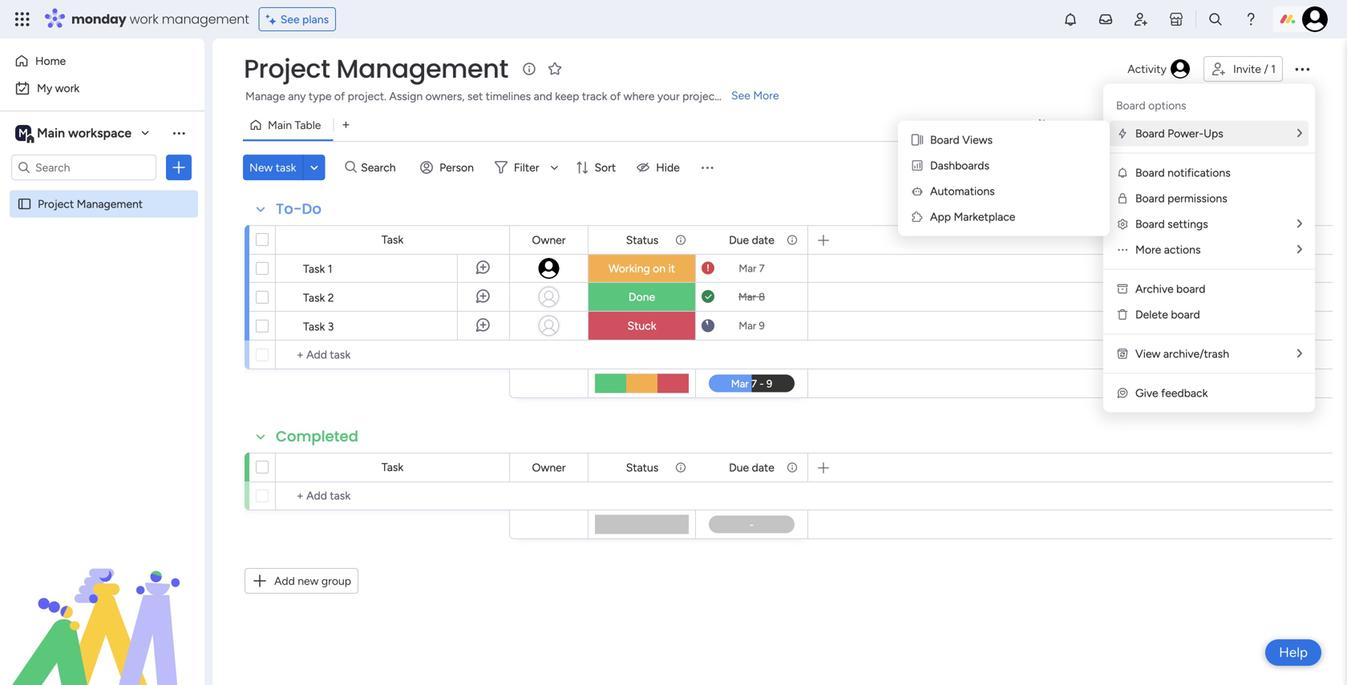 Task type: vqa. For each thing, say whether or not it's contained in the screenshot.
See
yes



Task type: locate. For each thing, give the bounding box(es) containing it.
of right the type
[[334, 89, 345, 103]]

app
[[930, 210, 951, 224]]

board for board options
[[1116, 99, 1146, 112]]

1 vertical spatial work
[[55, 81, 79, 95]]

give feedback
[[1135, 386, 1208, 400]]

work right monday
[[130, 10, 158, 28]]

main right workspace icon
[[37, 125, 65, 141]]

sort button
[[569, 155, 626, 180]]

Completed field
[[272, 427, 362, 447]]

0 horizontal spatial main
[[37, 125, 65, 141]]

more right project
[[753, 89, 779, 102]]

1 vertical spatial date
[[752, 461, 774, 475]]

1 list arrow image from the top
[[1297, 127, 1302, 139]]

board right board power-ups image at top
[[1135, 127, 1165, 140]]

task for task 1
[[303, 262, 325, 276]]

v2 done deadline image
[[702, 289, 714, 305]]

column information image
[[674, 234, 687, 247], [786, 234, 799, 247], [674, 461, 687, 474], [786, 461, 799, 474]]

column information image for to-do's status field
[[674, 234, 687, 247]]

1 horizontal spatial main
[[268, 118, 292, 132]]

1 vertical spatial owner
[[532, 461, 566, 475]]

list arrow image for view archive/trash
[[1297, 348, 1302, 360]]

option
[[0, 190, 204, 193]]

see more link
[[730, 87, 781, 103]]

invite members image
[[1133, 11, 1149, 27]]

workspace
[[68, 125, 131, 141]]

group
[[321, 574, 351, 588]]

person button
[[414, 155, 483, 180]]

1 right /
[[1271, 62, 1276, 76]]

Due date field
[[725, 231, 778, 249], [725, 459, 778, 477]]

board right board permissions image
[[1135, 192, 1165, 205]]

2 owner from the top
[[532, 461, 566, 475]]

project up any
[[244, 51, 330, 87]]

Status field
[[622, 231, 663, 249], [622, 459, 663, 477]]

due date
[[729, 233, 774, 247], [729, 461, 774, 475]]

Project Management field
[[240, 51, 512, 87]]

0 vertical spatial see
[[280, 12, 300, 26]]

done
[[629, 290, 655, 304]]

work inside option
[[55, 81, 79, 95]]

1 vertical spatial due date field
[[725, 459, 778, 477]]

work for monday
[[130, 10, 158, 28]]

hide button
[[630, 155, 689, 180]]

actions
[[1164, 243, 1201, 257]]

project inside list box
[[38, 197, 74, 211]]

options image
[[1292, 59, 1312, 79]]

list arrow image for board power-ups
[[1297, 127, 1302, 139]]

0 horizontal spatial management
[[77, 197, 143, 211]]

project management down search in workspace field
[[38, 197, 143, 211]]

0 horizontal spatial see
[[280, 12, 300, 26]]

board right board views icon
[[930, 133, 960, 147]]

mar left the "7" at the top right
[[739, 262, 756, 275]]

work right my
[[55, 81, 79, 95]]

0 vertical spatial due date field
[[725, 231, 778, 249]]

1 status field from the top
[[622, 231, 663, 249]]

+ Add task text field
[[284, 346, 502, 365], [284, 487, 502, 506]]

archive/trash
[[1163, 347, 1229, 361]]

project.
[[348, 89, 386, 103]]

1 up 2
[[328, 262, 332, 276]]

1 vertical spatial 1
[[328, 262, 332, 276]]

2 + add task text field from the top
[[284, 487, 502, 506]]

main inside main table button
[[268, 118, 292, 132]]

project management
[[244, 51, 508, 87], [38, 197, 143, 211]]

board right board settings image at the top of page
[[1135, 217, 1165, 231]]

options
[[1148, 99, 1186, 112]]

1 owner field from the top
[[528, 231, 570, 249]]

0 vertical spatial owner
[[532, 233, 566, 247]]

invite / 1
[[1233, 62, 1276, 76]]

0 horizontal spatial project management
[[38, 197, 143, 211]]

mar for mar 9
[[739, 320, 756, 332]]

1 vertical spatial project management
[[38, 197, 143, 211]]

1 vertical spatial due
[[729, 461, 749, 475]]

due
[[729, 233, 749, 247], [729, 461, 749, 475]]

mar left 9
[[739, 320, 756, 332]]

0 vertical spatial status
[[626, 233, 659, 247]]

list arrow image
[[1297, 218, 1302, 230], [1297, 348, 1302, 360]]

1 horizontal spatial work
[[130, 10, 158, 28]]

1 vertical spatial board
[[1171, 308, 1200, 322]]

board for delete board
[[1171, 308, 1200, 322]]

0 vertical spatial owner field
[[528, 231, 570, 249]]

mar for mar 8
[[738, 291, 756, 303]]

update feed image
[[1098, 11, 1114, 27]]

project management up project.
[[244, 51, 508, 87]]

status
[[626, 233, 659, 247], [626, 461, 659, 475]]

1 vertical spatial status field
[[622, 459, 663, 477]]

see right project
[[731, 89, 750, 102]]

column information image for second due date "field" from the top
[[786, 461, 799, 474]]

my work option
[[10, 75, 195, 101]]

1
[[1271, 62, 1276, 76], [328, 262, 332, 276]]

0 vertical spatial list arrow image
[[1297, 218, 1302, 230]]

mar
[[739, 262, 756, 275], [738, 291, 756, 303], [739, 320, 756, 332]]

main table
[[268, 118, 321, 132]]

1 horizontal spatial see
[[731, 89, 750, 102]]

1 status from the top
[[626, 233, 659, 247]]

1 vertical spatial project
[[38, 197, 74, 211]]

management
[[336, 51, 508, 87], [77, 197, 143, 211]]

add
[[274, 574, 295, 588]]

board settings image
[[1116, 218, 1129, 231]]

board down archive board
[[1171, 308, 1200, 322]]

owners,
[[425, 89, 465, 103]]

0 horizontal spatial more
[[753, 89, 779, 102]]

1 of from the left
[[334, 89, 345, 103]]

0 vertical spatial project
[[244, 51, 330, 87]]

it
[[668, 262, 675, 275]]

workspace image
[[15, 124, 31, 142]]

monday marketplace image
[[1168, 11, 1184, 27]]

2 status field from the top
[[622, 459, 663, 477]]

working
[[608, 262, 650, 275]]

more right more actions image
[[1135, 243, 1161, 257]]

0 vertical spatial due
[[729, 233, 749, 247]]

my work
[[37, 81, 79, 95]]

0 vertical spatial work
[[130, 10, 158, 28]]

1 vertical spatial owner field
[[528, 459, 570, 477]]

management up the assign at the top left of the page
[[336, 51, 508, 87]]

0 vertical spatial management
[[336, 51, 508, 87]]

board up delete board on the right top of the page
[[1176, 282, 1205, 296]]

1 vertical spatial list arrow image
[[1297, 348, 1302, 360]]

1 owner from the top
[[532, 233, 566, 247]]

date
[[752, 233, 774, 247], [752, 461, 774, 475]]

column information image for second due date "field" from the bottom
[[786, 234, 799, 247]]

owner
[[532, 233, 566, 247], [532, 461, 566, 475]]

0 vertical spatial 1
[[1271, 62, 1276, 76]]

7
[[759, 262, 765, 275]]

archive board image
[[1116, 283, 1129, 295]]

0 vertical spatial more
[[753, 89, 779, 102]]

any
[[288, 89, 306, 103]]

board
[[1116, 99, 1146, 112], [1135, 127, 1165, 140], [930, 133, 960, 147], [1135, 166, 1165, 180], [1135, 192, 1165, 205], [1135, 217, 1165, 231]]

manage
[[245, 89, 285, 103]]

1 vertical spatial list arrow image
[[1297, 244, 1302, 255]]

Owner field
[[528, 231, 570, 249], [528, 459, 570, 477]]

permissions
[[1168, 192, 1227, 205]]

1 horizontal spatial project
[[244, 51, 330, 87]]

0 horizontal spatial project
[[38, 197, 74, 211]]

menu
[[1103, 84, 1315, 413]]

invite
[[1233, 62, 1261, 76]]

see
[[280, 12, 300, 26], [731, 89, 750, 102]]

work
[[130, 10, 158, 28], [55, 81, 79, 95]]

board permissions
[[1135, 192, 1227, 205]]

see more
[[731, 89, 779, 102]]

1 horizontal spatial 1
[[1271, 62, 1276, 76]]

1 due from the top
[[729, 233, 749, 247]]

menu image
[[699, 160, 715, 176]]

1 horizontal spatial project management
[[244, 51, 508, 87]]

more actions image
[[1116, 243, 1129, 256]]

table
[[295, 118, 321, 132]]

2 list arrow image from the top
[[1297, 244, 1302, 255]]

2 due date from the top
[[729, 461, 774, 475]]

1 vertical spatial more
[[1135, 243, 1161, 257]]

2 list arrow image from the top
[[1297, 348, 1302, 360]]

mar 8
[[738, 291, 765, 303]]

0 vertical spatial mar
[[739, 262, 756, 275]]

my work link
[[10, 75, 195, 101]]

main left table
[[268, 118, 292, 132]]

mar left "8"
[[738, 291, 756, 303]]

main table button
[[243, 112, 333, 138]]

board for board notifications
[[1135, 166, 1165, 180]]

help image
[[1243, 11, 1259, 27]]

ups
[[1204, 127, 1223, 140]]

0 vertical spatial + add task text field
[[284, 346, 502, 365]]

1 vertical spatial mar
[[738, 291, 756, 303]]

0 horizontal spatial of
[[334, 89, 345, 103]]

feedback
[[1161, 386, 1208, 400]]

board
[[1176, 282, 1205, 296], [1171, 308, 1200, 322]]

automations image
[[911, 185, 924, 198]]

1 list arrow image from the top
[[1297, 218, 1302, 230]]

0 vertical spatial list arrow image
[[1297, 127, 1302, 139]]

view archive/trash
[[1135, 347, 1229, 361]]

manage any type of project. assign owners, set timelines and keep track of where your project stands.
[[245, 89, 757, 103]]

board notifications image
[[1116, 166, 1129, 179]]

1 vertical spatial see
[[731, 89, 750, 102]]

status for completed
[[626, 461, 659, 475]]

notifications
[[1168, 166, 1231, 180]]

of right track
[[610, 89, 621, 103]]

task
[[382, 233, 403, 247], [303, 262, 325, 276], [303, 291, 325, 305], [303, 320, 325, 334], [382, 461, 403, 474]]

board up board power-ups image at top
[[1116, 99, 1146, 112]]

status field for to-do
[[622, 231, 663, 249]]

1 inside button
[[1271, 62, 1276, 76]]

2 vertical spatial mar
[[739, 320, 756, 332]]

monday
[[71, 10, 126, 28]]

main
[[268, 118, 292, 132], [37, 125, 65, 141]]

see inside button
[[280, 12, 300, 26]]

0 vertical spatial status field
[[622, 231, 663, 249]]

0 vertical spatial date
[[752, 233, 774, 247]]

stuck
[[627, 319, 656, 333]]

1 vertical spatial status
[[626, 461, 659, 475]]

project right public board icon
[[38, 197, 74, 211]]

8
[[759, 291, 765, 303]]

add to favorites image
[[547, 61, 563, 77]]

1 vertical spatial due date
[[729, 461, 774, 475]]

project management list box
[[0, 187, 204, 434]]

0 horizontal spatial work
[[55, 81, 79, 95]]

Search field
[[357, 156, 405, 179]]

1 horizontal spatial of
[[610, 89, 621, 103]]

1 date from the top
[[752, 233, 774, 247]]

0 vertical spatial board
[[1176, 282, 1205, 296]]

collapse board header image
[[1298, 119, 1311, 131]]

main inside workspace selection element
[[37, 125, 65, 141]]

project
[[244, 51, 330, 87], [38, 197, 74, 211]]

0 vertical spatial due date
[[729, 233, 774, 247]]

2 status from the top
[[626, 461, 659, 475]]

3
[[328, 320, 334, 334]]

assign
[[389, 89, 423, 103]]

1 vertical spatial + add task text field
[[284, 487, 502, 506]]

1 vertical spatial management
[[77, 197, 143, 211]]

2 date from the top
[[752, 461, 774, 475]]

list arrow image
[[1297, 127, 1302, 139], [1297, 244, 1302, 255]]

list arrow image for board settings
[[1297, 218, 1302, 230]]

delete board image
[[1116, 308, 1129, 321]]

new task button
[[243, 155, 303, 180]]

view archive/trash image
[[1116, 348, 1129, 360]]

of
[[334, 89, 345, 103], [610, 89, 621, 103]]

see left plans
[[280, 12, 300, 26]]

management down search in workspace field
[[77, 197, 143, 211]]

board for archive board
[[1176, 282, 1205, 296]]

set
[[467, 89, 483, 103]]

board right board notifications image
[[1135, 166, 1165, 180]]

0 horizontal spatial 1
[[328, 262, 332, 276]]

more
[[753, 89, 779, 102], [1135, 243, 1161, 257]]

board settings
[[1135, 217, 1208, 231]]



Task type: describe. For each thing, give the bounding box(es) containing it.
board for board permissions
[[1135, 192, 1165, 205]]

add new group button
[[245, 568, 358, 594]]

list arrow image for more actions
[[1297, 244, 1302, 255]]

see plans
[[280, 12, 329, 26]]

add new group
[[274, 574, 351, 588]]

notifications image
[[1062, 11, 1078, 27]]

gary orlando image
[[1302, 6, 1328, 32]]

to-do
[[276, 199, 321, 219]]

select product image
[[14, 11, 30, 27]]

delete
[[1135, 308, 1168, 322]]

automate button
[[1189, 112, 1275, 138]]

project management inside list box
[[38, 197, 143, 211]]

board views
[[930, 133, 993, 147]]

marketplace
[[954, 210, 1015, 224]]

board options
[[1116, 99, 1186, 112]]

hide
[[656, 161, 680, 174]]

completed
[[276, 427, 358, 447]]

work for my
[[55, 81, 79, 95]]

workspace selection element
[[15, 123, 134, 144]]

2 of from the left
[[610, 89, 621, 103]]

integrate
[[1055, 118, 1101, 132]]

see for see more
[[731, 89, 750, 102]]

status for to-do
[[626, 233, 659, 247]]

public board image
[[17, 196, 32, 212]]

1 due date from the top
[[729, 233, 774, 247]]

task for task 3
[[303, 320, 325, 334]]

angle down image
[[310, 162, 318, 174]]

To-Do field
[[272, 199, 325, 220]]

home
[[35, 54, 66, 68]]

search everything image
[[1207, 11, 1224, 27]]

help
[[1279, 645, 1308, 661]]

give feedback image
[[1116, 387, 1129, 400]]

task for task 2
[[303, 291, 325, 305]]

mar 7
[[739, 262, 765, 275]]

1 due date field from the top
[[725, 231, 778, 249]]

show board description image
[[519, 61, 539, 77]]

archive
[[1135, 282, 1173, 296]]

where
[[623, 89, 655, 103]]

owner for second "owner" field from the bottom
[[532, 233, 566, 247]]

give
[[1135, 386, 1158, 400]]

1 horizontal spatial management
[[336, 51, 508, 87]]

arrow down image
[[545, 158, 564, 177]]

views
[[962, 133, 993, 147]]

status field for completed
[[622, 459, 663, 477]]

and
[[534, 89, 552, 103]]

automations
[[930, 184, 995, 198]]

add view image
[[343, 119, 349, 131]]

working on it
[[608, 262, 675, 275]]

app marketplace image
[[911, 210, 924, 223]]

type
[[309, 89, 332, 103]]

task 1
[[303, 262, 332, 276]]

owner for second "owner" field from the top of the page
[[532, 461, 566, 475]]

integrate button
[[1028, 108, 1183, 142]]

new
[[298, 574, 319, 588]]

Search in workspace field
[[34, 158, 134, 177]]

1 horizontal spatial more
[[1135, 243, 1161, 257]]

mar for mar 7
[[739, 262, 756, 275]]

more actions
[[1135, 243, 1201, 257]]

task
[[276, 161, 296, 174]]

menu containing board options
[[1103, 84, 1315, 413]]

2 due date field from the top
[[725, 459, 778, 477]]

v2 search image
[[345, 159, 357, 177]]

m
[[18, 126, 28, 140]]

dashboards image
[[911, 159, 924, 172]]

track
[[582, 89, 607, 103]]

new task
[[249, 161, 296, 174]]

view
[[1135, 347, 1160, 361]]

0 vertical spatial project management
[[244, 51, 508, 87]]

delete board
[[1135, 308, 1200, 322]]

1 + add task text field from the top
[[284, 346, 502, 365]]

board for board views
[[930, 133, 960, 147]]

workspace options image
[[171, 125, 187, 141]]

2 owner field from the top
[[528, 459, 570, 477]]

do
[[302, 199, 321, 219]]

column information image for status field corresponding to completed
[[674, 461, 687, 474]]

plans
[[302, 12, 329, 26]]

app marketplace
[[930, 210, 1015, 224]]

board for board power-ups
[[1135, 127, 1165, 140]]

power-
[[1168, 127, 1204, 140]]

keep
[[555, 89, 579, 103]]

management inside list box
[[77, 197, 143, 211]]

management
[[162, 10, 249, 28]]

board notifications
[[1135, 166, 1231, 180]]

home option
[[10, 48, 195, 74]]

main for main table
[[268, 118, 292, 132]]

to-
[[276, 199, 302, 219]]

2 due from the top
[[729, 461, 749, 475]]

board for board settings
[[1135, 217, 1165, 231]]

invite / 1 button
[[1203, 56, 1283, 82]]

person
[[439, 161, 474, 174]]

board permissions image
[[1116, 192, 1129, 205]]

timelines
[[486, 89, 531, 103]]

on
[[653, 262, 666, 275]]

v2 overdue deadline image
[[702, 261, 714, 276]]

lottie animation image
[[0, 524, 204, 686]]

filter
[[514, 161, 539, 174]]

task 2
[[303, 291, 334, 305]]

my
[[37, 81, 52, 95]]

stands.
[[722, 89, 757, 103]]

activity button
[[1121, 56, 1197, 82]]

home link
[[10, 48, 195, 74]]

settings
[[1168, 217, 1208, 231]]

mar 9
[[739, 320, 765, 332]]

task 3
[[303, 320, 334, 334]]

2
[[328, 291, 334, 305]]

archive board
[[1135, 282, 1205, 296]]

new
[[249, 161, 273, 174]]

see for see plans
[[280, 12, 300, 26]]

monday work management
[[71, 10, 249, 28]]

board power-ups image
[[1116, 127, 1129, 140]]

lottie animation element
[[0, 524, 204, 686]]

help button
[[1265, 640, 1321, 666]]

main for main workspace
[[37, 125, 65, 141]]

filter button
[[488, 155, 564, 180]]

board views image
[[911, 133, 924, 146]]

project
[[682, 89, 719, 103]]

sort
[[594, 161, 616, 174]]

board power-ups
[[1135, 127, 1223, 140]]

options image
[[171, 160, 187, 176]]

activity
[[1128, 62, 1167, 76]]

9
[[759, 320, 765, 332]]

dashboards
[[930, 159, 989, 172]]

/
[[1264, 62, 1268, 76]]



